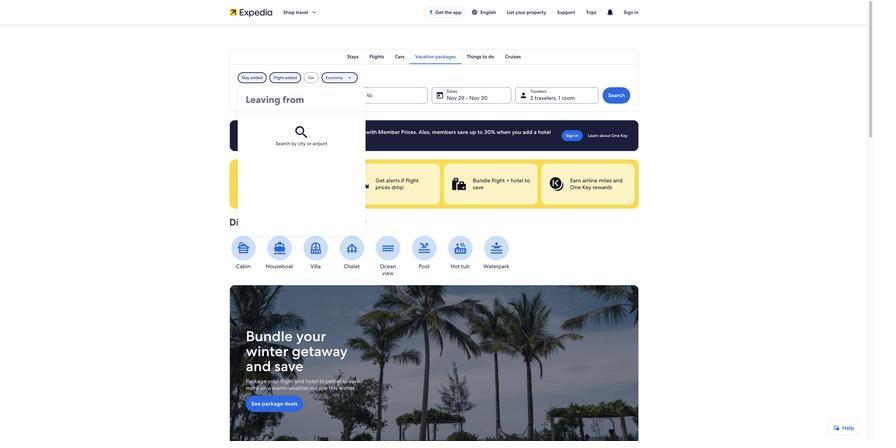 Task type: locate. For each thing, give the bounding box(es) containing it.
car
[[308, 75, 315, 81]]

vacation packages link
[[410, 49, 462, 64]]

get left alerts
[[376, 177, 385, 184]]

and right warm-
[[295, 378, 304, 385]]

0 horizontal spatial key
[[582, 184, 591, 191]]

2 vertical spatial and
[[295, 378, 304, 385]]

flight right if at the top left of the page
[[406, 177, 419, 184]]

1 horizontal spatial bundle
[[473, 177, 490, 184]]

hotel inside the bundle your winter getaway and save package your flight and hotel together to save more on a warm-weather escape this winter.
[[305, 378, 318, 385]]

2 vertical spatial hotel
[[305, 378, 318, 385]]

1 horizontal spatial more
[[292, 129, 305, 136]]

1 horizontal spatial and
[[295, 378, 304, 385]]

flight added
[[274, 75, 297, 81]]

0 horizontal spatial one
[[570, 184, 581, 191]]

your inside the "list your property" link
[[516, 9, 526, 15]]

1 horizontal spatial sign in
[[624, 9, 639, 15]]

your
[[516, 9, 526, 15], [269, 216, 289, 229], [296, 327, 326, 346], [268, 378, 279, 385]]

the
[[445, 9, 452, 15]]

0 horizontal spatial bundle
[[246, 327, 293, 346]]

hotel
[[538, 129, 551, 136], [511, 177, 524, 184], [305, 378, 318, 385]]

2 horizontal spatial hotel
[[538, 129, 551, 136]]

1 horizontal spatial search
[[608, 92, 625, 99]]

you
[[512, 129, 522, 136]]

0 vertical spatial on
[[306, 129, 313, 136]]

tab list containing stays
[[229, 49, 639, 64]]

together
[[320, 378, 341, 385]]

your for bundle
[[296, 327, 326, 346]]

search by city or airport
[[276, 141, 327, 147]]

search for search
[[608, 92, 625, 99]]

warm-
[[272, 385, 288, 392]]

chalet button
[[338, 236, 366, 270]]

cruises
[[505, 54, 521, 60]]

flight
[[272, 135, 285, 143], [406, 177, 419, 184], [492, 177, 505, 184], [280, 378, 293, 385]]

0 vertical spatial and
[[613, 177, 623, 184]]

cars
[[395, 54, 405, 60]]

english button
[[466, 6, 502, 18]]

1 vertical spatial sign
[[566, 133, 574, 139]]

nov left '29'
[[447, 95, 457, 102]]

save
[[457, 129, 469, 136], [473, 184, 484, 191], [274, 357, 303, 376], [349, 378, 360, 385]]

waterpark button
[[483, 236, 511, 270]]

2 horizontal spatial and
[[613, 177, 623, 184]]

nov right -
[[470, 95, 480, 102]]

1 out of 3 element
[[347, 164, 440, 205]]

support
[[557, 9, 575, 15]]

when
[[497, 129, 511, 136]]

villa
[[311, 263, 321, 270]]

1 horizontal spatial on
[[306, 129, 313, 136]]

or
[[285, 129, 291, 136], [307, 141, 312, 147]]

flight
[[274, 75, 284, 81]]

2 travelers, 1 room
[[531, 95, 575, 102]]

0 horizontal spatial sign
[[566, 133, 574, 139]]

learn
[[588, 133, 599, 139]]

chalet
[[344, 263, 360, 270]]

earn airline miles and one key rewards
[[570, 177, 623, 191]]

more
[[292, 129, 305, 136], [246, 385, 259, 392]]

a left warm-
[[268, 385, 271, 392]]

trips
[[586, 9, 597, 15]]

list your property link
[[502, 6, 552, 18]]

on inside save 10% or more on over 100,000 hotels with member prices. also, members save up to 30% when you add a hotel to a flight
[[306, 129, 313, 136]]

key right the earn
[[582, 184, 591, 191]]

added right stay
[[251, 75, 263, 81]]

see package deals
[[251, 401, 298, 408]]

english
[[481, 9, 496, 15]]

to inside bundle flight + hotel to save
[[525, 177, 530, 184]]

your for list
[[516, 9, 526, 15]]

1 vertical spatial more
[[246, 385, 259, 392]]

hotel right '+'
[[511, 177, 524, 184]]

1 vertical spatial one
[[570, 184, 581, 191]]

1 vertical spatial hotel
[[511, 177, 524, 184]]

list
[[507, 9, 515, 15]]

get
[[435, 9, 444, 15], [376, 177, 385, 184]]

learn about one key
[[588, 133, 628, 139]]

on left warm-
[[260, 385, 267, 392]]

added right flight
[[285, 75, 297, 81]]

0 vertical spatial more
[[292, 129, 305, 136]]

and inside earn airline miles and one key rewards
[[613, 177, 623, 184]]

sign in
[[624, 9, 639, 15], [566, 133, 579, 139]]

to inside the bundle your winter getaway and save package your flight and hotel together to save more on a warm-weather escape this winter.
[[343, 378, 348, 385]]

0 vertical spatial search
[[608, 92, 625, 99]]

get inside get alerts if flight prices drop
[[376, 177, 385, 184]]

members
[[432, 129, 456, 136]]

or right 10%
[[285, 129, 291, 136]]

in left learn
[[575, 133, 579, 139]]

see
[[251, 401, 261, 408]]

1 vertical spatial key
[[582, 184, 591, 191]]

a right add
[[534, 129, 537, 136]]

hotel right add
[[538, 129, 551, 136]]

list your property
[[507, 9, 546, 15]]

added for flight added
[[285, 75, 297, 81]]

hotel left together
[[305, 378, 318, 385]]

sign in right 'communication center icon'
[[624, 9, 639, 15]]

or right the 'city'
[[307, 141, 312, 147]]

1 vertical spatial get
[[376, 177, 385, 184]]

bundle inside the bundle your winter getaway and save package your flight and hotel together to save more on a warm-weather escape this winter.
[[246, 327, 293, 346]]

do
[[489, 54, 494, 60]]

save left '+'
[[473, 184, 484, 191]]

bundle
[[473, 177, 490, 184], [246, 327, 293, 346]]

and up package
[[246, 357, 271, 376]]

one right the about
[[612, 133, 620, 139]]

1 vertical spatial or
[[307, 141, 312, 147]]

to left 10%
[[261, 135, 266, 143]]

0 horizontal spatial search
[[276, 141, 290, 147]]

sign in left learn
[[566, 133, 579, 139]]

0 horizontal spatial and
[[246, 357, 271, 376]]

0 horizontal spatial on
[[260, 385, 267, 392]]

get right download the app button icon
[[435, 9, 444, 15]]

nov 29 - nov 30 button
[[432, 87, 512, 104]]

1 vertical spatial on
[[260, 385, 267, 392]]

on
[[306, 129, 313, 136], [260, 385, 267, 392]]

0 vertical spatial sign in
[[624, 9, 639, 15]]

1 horizontal spatial hotel
[[511, 177, 524, 184]]

1 horizontal spatial in
[[635, 9, 639, 15]]

bundle inside bundle flight + hotel to save
[[473, 177, 490, 184]]

your for discover
[[269, 216, 289, 229]]

trailing image
[[311, 9, 317, 15]]

sign in button
[[619, 4, 644, 20]]

added for stay added
[[251, 75, 263, 81]]

1 horizontal spatial get
[[435, 9, 444, 15]]

1 horizontal spatial added
[[285, 75, 297, 81]]

flight up deals
[[280, 378, 293, 385]]

prices.
[[401, 129, 418, 136]]

2 nov from the left
[[470, 95, 480, 102]]

miles
[[599, 177, 612, 184]]

tab list
[[229, 49, 639, 64]]

0 vertical spatial one
[[612, 133, 620, 139]]

sign right 'communication center icon'
[[624, 9, 634, 15]]

pool button
[[410, 236, 438, 270]]

0 vertical spatial or
[[285, 129, 291, 136]]

nov
[[447, 95, 457, 102], [470, 95, 480, 102]]

search
[[608, 92, 625, 99], [276, 141, 290, 147]]

see package deals link
[[246, 396, 303, 413]]

0 horizontal spatial in
[[575, 133, 579, 139]]

0 vertical spatial hotel
[[538, 129, 551, 136]]

and
[[613, 177, 623, 184], [246, 357, 271, 376], [295, 378, 304, 385]]

more up see in the left of the page
[[246, 385, 259, 392]]

sign in inside dropdown button
[[624, 9, 639, 15]]

1 horizontal spatial nov
[[470, 95, 480, 102]]

to
[[483, 54, 487, 60], [478, 129, 483, 136], [261, 135, 266, 143], [525, 177, 530, 184], [343, 378, 348, 385]]

1 vertical spatial sign in
[[566, 133, 579, 139]]

flight inside the bundle your winter getaway and save package your flight and hotel together to save more on a warm-weather escape this winter.
[[280, 378, 293, 385]]

1 horizontal spatial key
[[621, 133, 628, 139]]

cars link
[[390, 49, 410, 64]]

to right this
[[343, 378, 348, 385]]

flight inside bundle flight + hotel to save
[[492, 177, 505, 184]]

key right the about
[[621, 133, 628, 139]]

1 nov from the left
[[447, 95, 457, 102]]

one
[[612, 133, 620, 139], [570, 184, 581, 191]]

0 horizontal spatial get
[[376, 177, 385, 184]]

small image
[[472, 9, 478, 15]]

0 vertical spatial bundle
[[473, 177, 490, 184]]

save left up
[[457, 129, 469, 136]]

on inside the bundle your winter getaway and save package your flight and hotel together to save more on a warm-weather escape this winter.
[[260, 385, 267, 392]]

on left 'over'
[[306, 129, 313, 136]]

0 vertical spatial get
[[435, 9, 444, 15]]

key inside earn airline miles and one key rewards
[[582, 184, 591, 191]]

0 horizontal spatial or
[[285, 129, 291, 136]]

shop travel
[[283, 9, 308, 15]]

save
[[261, 129, 273, 136]]

ocean
[[380, 263, 396, 270]]

2 travelers, 1 room button
[[516, 87, 599, 104]]

by
[[292, 141, 297, 147]]

to right '+'
[[525, 177, 530, 184]]

airport
[[313, 141, 327, 147]]

travel sale activities deals image
[[229, 285, 639, 442]]

over
[[314, 129, 325, 136]]

hot tub button
[[446, 236, 474, 270]]

favorite
[[313, 216, 347, 229]]

1 horizontal spatial sign
[[624, 9, 634, 15]]

hotels
[[349, 129, 365, 136]]

bundle your winter getaway and save main content
[[0, 25, 868, 442]]

0 vertical spatial sign
[[624, 9, 634, 15]]

to left do on the right of the page
[[483, 54, 487, 60]]

1 added from the left
[[251, 75, 263, 81]]

search inside search button
[[608, 92, 625, 99]]

flight left by in the left top of the page
[[272, 135, 285, 143]]

hot
[[451, 263, 460, 270]]

one inside earn airline miles and one key rewards
[[570, 184, 581, 191]]

1 vertical spatial search
[[276, 141, 290, 147]]

waterpark
[[484, 263, 510, 270]]

in right 'communication center icon'
[[635, 9, 639, 15]]

new
[[291, 216, 310, 229]]

0 horizontal spatial added
[[251, 75, 263, 81]]

also,
[[419, 129, 431, 136]]

download the app button image
[[429, 10, 434, 15]]

1 vertical spatial in
[[575, 133, 579, 139]]

Leaving from text field
[[238, 87, 366, 112]]

expedia logo image
[[229, 8, 272, 17]]

vacation
[[415, 54, 434, 60]]

trips link
[[581, 6, 602, 18]]

flight left '+'
[[492, 177, 505, 184]]

more up search by city or airport
[[292, 129, 305, 136]]

a
[[534, 129, 537, 136], [267, 135, 270, 143], [268, 385, 271, 392]]

save right this
[[349, 378, 360, 385]]

get for get alerts if flight prices drop
[[376, 177, 385, 184]]

economy button
[[322, 72, 358, 83]]

one left airline
[[570, 184, 581, 191]]

0 horizontal spatial more
[[246, 385, 259, 392]]

more inside the bundle your winter getaway and save package your flight and hotel together to save more on a warm-weather escape this winter.
[[246, 385, 259, 392]]

1 vertical spatial and
[[246, 357, 271, 376]]

0 horizontal spatial nov
[[447, 95, 457, 102]]

2 out of 3 element
[[444, 164, 537, 205]]

prices
[[376, 184, 390, 191]]

0 vertical spatial in
[[635, 9, 639, 15]]

and right 'miles'
[[613, 177, 623, 184]]

drop
[[392, 184, 404, 191]]

2 added from the left
[[285, 75, 297, 81]]

1 vertical spatial bundle
[[246, 327, 293, 346]]

0 horizontal spatial sign in
[[566, 133, 579, 139]]

learn about one key link
[[586, 130, 631, 141]]

about
[[600, 133, 611, 139]]

nov 29 - nov 30
[[447, 95, 488, 102]]

0 horizontal spatial hotel
[[305, 378, 318, 385]]

sign left learn
[[566, 133, 574, 139]]

save 10% or more on over 100,000 hotels with member prices. also, members save up to 30% when you add a hotel to a flight
[[261, 129, 551, 143]]



Task type: describe. For each thing, give the bounding box(es) containing it.
cabin button
[[229, 236, 257, 270]]

cruises link
[[500, 49, 527, 64]]

add
[[523, 129, 533, 136]]

ocean view button
[[374, 236, 402, 277]]

sign inside bundle your winter getaway and save main content
[[566, 133, 574, 139]]

1
[[559, 95, 561, 102]]

houseboat
[[266, 263, 293, 270]]

this
[[329, 385, 338, 392]]

travel
[[296, 9, 308, 15]]

hotel inside save 10% or more on over 100,000 hotels with member prices. also, members save up to 30% when you add a hotel to a flight
[[538, 129, 551, 136]]

search for search by city or airport
[[276, 141, 290, 147]]

bundle flight + hotel to save
[[473, 177, 530, 191]]

ocean view
[[380, 263, 396, 277]]

shop
[[283, 9, 295, 15]]

get the app link
[[424, 7, 466, 18]]

10%
[[274, 129, 284, 136]]

a inside the bundle your winter getaway and save package your flight and hotel together to save more on a warm-weather escape this winter.
[[268, 385, 271, 392]]

winter
[[246, 342, 288, 361]]

a left 10%
[[267, 135, 270, 143]]

with
[[366, 129, 377, 136]]

flights link
[[364, 49, 390, 64]]

alerts
[[386, 177, 400, 184]]

tab list inside bundle your winter getaway and save main content
[[229, 49, 639, 64]]

save inside bundle flight + hotel to save
[[473, 184, 484, 191]]

flights
[[370, 54, 384, 60]]

bundle your winter getaway and save package your flight and hotel together to save more on a warm-weather escape this winter.
[[246, 327, 360, 392]]

in inside main content
[[575, 133, 579, 139]]

travelers,
[[535, 95, 557, 102]]

if
[[401, 177, 404, 184]]

things to do link
[[462, 49, 500, 64]]

get for get the app
[[435, 9, 444, 15]]

cabin
[[236, 263, 251, 270]]

escape
[[310, 385, 328, 392]]

get the app
[[435, 9, 462, 15]]

stays link
[[342, 49, 364, 64]]

up
[[470, 129, 476, 136]]

deals
[[284, 401, 298, 408]]

flight inside save 10% or more on over 100,000 hotels with member prices. also, members save up to 30% when you add a hotel to a flight
[[272, 135, 285, 143]]

save up warm-
[[274, 357, 303, 376]]

package
[[262, 401, 283, 408]]

discover your new favorite stay
[[229, 216, 366, 229]]

to inside tab list
[[483, 54, 487, 60]]

winter.
[[339, 385, 356, 392]]

room
[[562, 95, 575, 102]]

member
[[378, 129, 400, 136]]

weather
[[288, 385, 309, 392]]

3 out of 3 element
[[542, 164, 635, 205]]

more inside save 10% or more on over 100,000 hotels with member prices. also, members save up to 30% when you add a hotel to a flight
[[292, 129, 305, 136]]

bundle for flight
[[473, 177, 490, 184]]

or inside save 10% or more on over 100,000 hotels with member prices. also, members save up to 30% when you add a hotel to a flight
[[285, 129, 291, 136]]

0 vertical spatial key
[[621, 133, 628, 139]]

29
[[458, 95, 465, 102]]

view
[[382, 270, 394, 277]]

sign inside dropdown button
[[624, 9, 634, 15]]

discover
[[229, 216, 267, 229]]

30%
[[484, 129, 496, 136]]

sign in link
[[562, 130, 583, 141]]

shop travel button
[[278, 4, 323, 20]]

get alerts if flight prices drop
[[376, 177, 419, 191]]

flight inside get alerts if flight prices drop
[[406, 177, 419, 184]]

save inside save 10% or more on over 100,000 hotels with member prices. also, members save up to 30% when you add a hotel to a flight
[[457, 129, 469, 136]]

100,000
[[327, 129, 348, 136]]

earn
[[570, 177, 581, 184]]

1 horizontal spatial or
[[307, 141, 312, 147]]

stay added
[[242, 75, 263, 81]]

stay
[[242, 75, 250, 81]]

in inside dropdown button
[[635, 9, 639, 15]]

+
[[506, 177, 509, 184]]

city
[[298, 141, 306, 147]]

hotel inside bundle flight + hotel to save
[[511, 177, 524, 184]]

app
[[453, 9, 462, 15]]

packages
[[436, 54, 456, 60]]

houseboat button
[[266, 236, 294, 270]]

1 horizontal spatial one
[[612, 133, 620, 139]]

hot tub
[[451, 263, 470, 270]]

sign in inside bundle your winter getaway and save main content
[[566, 133, 579, 139]]

economy
[[326, 75, 343, 81]]

to right up
[[478, 129, 483, 136]]

-
[[466, 95, 468, 102]]

bundle for your
[[246, 327, 293, 346]]

rewards
[[593, 184, 612, 191]]

2
[[531, 95, 534, 102]]

communication center icon image
[[606, 8, 614, 16]]

things
[[467, 54, 482, 60]]

support link
[[552, 6, 581, 18]]



Task type: vqa. For each thing, say whether or not it's contained in the screenshot.
deals
yes



